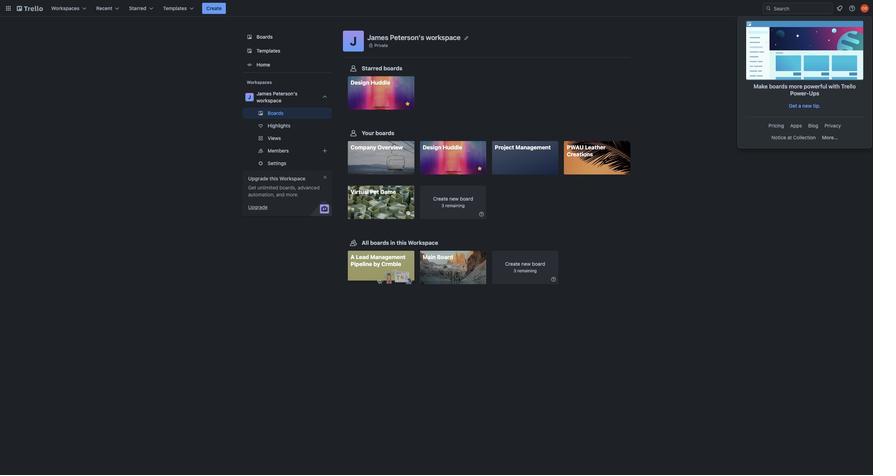 Task type: describe. For each thing, give the bounding box(es) containing it.
apps
[[790, 123, 802, 129]]

make
[[754, 83, 768, 90]]

a lead management pipeline by crmble link
[[348, 251, 414, 284]]

create for sm icon
[[433, 196, 448, 202]]

main board link
[[420, 251, 486, 284]]

0 vertical spatial boards
[[257, 34, 273, 40]]

main
[[423, 254, 436, 260]]

and
[[276, 192, 285, 198]]

a
[[351, 254, 355, 260]]

1 vertical spatial boards
[[268, 110, 283, 116]]

more
[[789, 83, 803, 90]]

j button
[[343, 31, 364, 52]]

get inside upgrade this workspace get unlimited boards, advanced automation, and more.
[[248, 185, 256, 191]]

search image
[[766, 6, 771, 11]]

automation,
[[248, 192, 275, 198]]

management inside a lead management pipeline by crmble
[[370, 254, 406, 260]]

pipeline
[[351, 261, 372, 267]]

0 vertical spatial peterson's
[[390, 33, 424, 41]]

tip.
[[813, 103, 821, 109]]

company overview
[[351, 144, 403, 151]]

0 vertical spatial james
[[367, 33, 388, 41]]

1 boards link from the top
[[243, 31, 332, 43]]

virtual
[[351, 189, 369, 195]]

template board image
[[245, 47, 254, 55]]

workspace inside upgrade this workspace get unlimited boards, advanced automation, and more.
[[279, 176, 305, 182]]

private
[[374, 43, 388, 48]]

overview
[[378, 144, 403, 151]]

settings
[[268, 160, 286, 166]]

1 vertical spatial this
[[397, 240, 407, 246]]

make boards more powerful with trello power-ups
[[754, 83, 856, 97]]

remaining for sm icon
[[445, 203, 465, 209]]

open information menu image
[[849, 5, 856, 12]]

blog link
[[805, 120, 821, 131]]

views
[[268, 135, 281, 141]]

notice at collection link
[[769, 132, 819, 143]]

highlights
[[268, 123, 290, 129]]

all boards in this workspace
[[362, 240, 438, 246]]

lead
[[356, 254, 369, 260]]

0 horizontal spatial design
[[351, 79, 369, 86]]

workspaces button
[[47, 3, 91, 14]]

3 for sm image
[[514, 268, 516, 273]]

virtual pet game link
[[348, 186, 414, 219]]

board for sm icon
[[460, 196, 473, 202]]

create new board 3 remaining for sm image
[[505, 261, 545, 273]]

board
[[437, 254, 453, 260]]

1 vertical spatial templates
[[257, 48, 280, 54]]

new inside button
[[802, 103, 812, 109]]

blog
[[808, 123, 818, 129]]

members link
[[243, 145, 332, 156]]

in
[[390, 240, 395, 246]]

home link
[[243, 59, 332, 71]]

more…
[[822, 135, 838, 140]]

more… button
[[819, 132, 841, 143]]

create new board 3 remaining for sm icon
[[433, 196, 473, 209]]

starred for starred
[[129, 5, 146, 11]]

pwau leather creations
[[567, 144, 606, 158]]

pet
[[370, 189, 379, 195]]

sm image
[[478, 211, 485, 218]]

create button
[[202, 3, 226, 14]]

0 vertical spatial james peterson's workspace
[[367, 33, 461, 41]]

pricing
[[769, 123, 784, 129]]

starred boards
[[362, 65, 402, 71]]

1 horizontal spatial workspace
[[408, 240, 438, 246]]

a
[[798, 103, 801, 109]]

pwau
[[567, 144, 584, 151]]

templates inside dropdown button
[[163, 5, 187, 11]]

back to home image
[[17, 3, 43, 14]]

0 vertical spatial click to unstar this board. it will be removed from your starred list. image
[[405, 101, 411, 107]]

design huddle for top design huddle link
[[351, 79, 390, 86]]

get inside button
[[789, 103, 797, 109]]

upgrade for upgrade this workspace get unlimited boards, advanced automation, and more.
[[248, 176, 268, 182]]

create inside button
[[206, 5, 222, 11]]

game
[[380, 189, 396, 195]]

upgrade button
[[248, 204, 268, 211]]

main board
[[423, 254, 453, 260]]

apps link
[[788, 120, 805, 131]]



Task type: locate. For each thing, give the bounding box(es) containing it.
design huddle for bottommost design huddle link
[[423, 144, 462, 151]]

1 vertical spatial workspace
[[257, 98, 281, 104]]

creations
[[567, 151, 593, 158]]

new for sm icon
[[449, 196, 459, 202]]

0 horizontal spatial starred
[[129, 5, 146, 11]]

starred for starred boards
[[362, 65, 382, 71]]

2 boards link from the top
[[243, 108, 332, 119]]

1 vertical spatial james
[[257, 91, 272, 97]]

project management link
[[492, 141, 558, 175]]

pricing link
[[766, 120, 787, 131]]

upgrade for upgrade
[[248, 204, 268, 210]]

1 horizontal spatial james peterson's workspace
[[367, 33, 461, 41]]

highlights link
[[243, 120, 332, 131]]

1 horizontal spatial huddle
[[443, 144, 462, 151]]

boards for make
[[769, 83, 788, 90]]

1 vertical spatial 3
[[514, 268, 516, 273]]

privacy link
[[822, 120, 844, 131]]

project management
[[495, 144, 551, 151]]

templates button
[[159, 3, 198, 14]]

upgrade this workspace get unlimited boards, advanced automation, and more.
[[248, 176, 320, 198]]

1 horizontal spatial click to unstar this board. it will be removed from your starred list. image
[[477, 166, 483, 172]]

0 vertical spatial new
[[802, 103, 812, 109]]

0 horizontal spatial board
[[460, 196, 473, 202]]

boards up the highlights on the left top of the page
[[268, 110, 283, 116]]

boards link
[[243, 31, 332, 43], [243, 108, 332, 119]]

0 vertical spatial starred
[[129, 5, 146, 11]]

templates right starred popup button
[[163, 5, 187, 11]]

0 horizontal spatial management
[[370, 254, 406, 260]]

0 horizontal spatial remaining
[[445, 203, 465, 209]]

0 vertical spatial board
[[460, 196, 473, 202]]

get a new tip. button
[[746, 100, 863, 112]]

recent button
[[92, 3, 123, 14]]

starred right recent 'dropdown button' in the top left of the page
[[129, 5, 146, 11]]

0 vertical spatial management
[[515, 144, 551, 151]]

notice at collection
[[772, 135, 816, 140]]

privacy
[[825, 123, 841, 129]]

0 horizontal spatial this
[[270, 176, 278, 182]]

1 horizontal spatial starred
[[362, 65, 382, 71]]

create for sm image
[[505, 261, 520, 267]]

primary element
[[0, 0, 873, 17]]

management
[[515, 144, 551, 151], [370, 254, 406, 260]]

1 vertical spatial james peterson's workspace
[[257, 91, 298, 104]]

1 vertical spatial boards link
[[243, 108, 332, 119]]

1 upgrade from the top
[[248, 176, 268, 182]]

james peterson's workspace up private
[[367, 33, 461, 41]]

1 vertical spatial workspaces
[[247, 80, 272, 85]]

boards
[[384, 65, 402, 71], [769, 83, 788, 90], [375, 130, 394, 136], [370, 240, 389, 246]]

0 vertical spatial boards link
[[243, 31, 332, 43]]

members
[[268, 148, 289, 154]]

Search field
[[771, 3, 832, 14]]

1 horizontal spatial peterson's
[[390, 33, 424, 41]]

0 vertical spatial design huddle link
[[348, 76, 414, 110]]

all
[[362, 240, 369, 246]]

0 vertical spatial this
[[270, 176, 278, 182]]

1 vertical spatial design huddle
[[423, 144, 462, 151]]

power-
[[790, 90, 809, 97]]

james up private
[[367, 33, 388, 41]]

j inside button
[[350, 34, 357, 48]]

your boards
[[362, 130, 394, 136]]

0 horizontal spatial 3
[[442, 203, 444, 209]]

0 vertical spatial remaining
[[445, 203, 465, 209]]

get left the a
[[789, 103, 797, 109]]

0 vertical spatial workspace
[[279, 176, 305, 182]]

0 horizontal spatial james peterson's workspace
[[257, 91, 298, 104]]

1 vertical spatial workspace
[[408, 240, 438, 246]]

management up crmble
[[370, 254, 406, 260]]

pwau leather creations link
[[564, 141, 631, 175]]

workspace down primary element
[[426, 33, 461, 41]]

boards link up templates link on the top left of the page
[[243, 31, 332, 43]]

1 horizontal spatial design huddle link
[[420, 141, 486, 175]]

j left private
[[350, 34, 357, 48]]

board image
[[245, 33, 254, 41]]

0 horizontal spatial workspace
[[257, 98, 281, 104]]

company
[[351, 144, 376, 151]]

boards up overview
[[375, 130, 394, 136]]

boards for all
[[370, 240, 389, 246]]

boards for your
[[375, 130, 394, 136]]

boards right board image
[[257, 34, 273, 40]]

advanced
[[298, 185, 320, 191]]

make boards more powerful with trello power-ups link
[[746, 21, 863, 100]]

0 horizontal spatial peterson's
[[273, 91, 298, 97]]

christina overa (christinaovera) image
[[861, 4, 869, 13]]

1 vertical spatial board
[[532, 261, 545, 267]]

workspaces inside workspaces popup button
[[51, 5, 79, 11]]

2 upgrade from the top
[[248, 204, 268, 210]]

1 horizontal spatial board
[[532, 261, 545, 267]]

peterson's inside james peterson's workspace
[[273, 91, 298, 97]]

with
[[829, 83, 840, 90]]

starred
[[129, 5, 146, 11], [362, 65, 382, 71]]

powerful
[[804, 83, 827, 90]]

1 vertical spatial click to unstar this board. it will be removed from your starred list. image
[[477, 166, 483, 172]]

workspace
[[426, 33, 461, 41], [257, 98, 281, 104]]

project
[[495, 144, 514, 151]]

workspace up main
[[408, 240, 438, 246]]

3 for sm icon
[[442, 203, 444, 209]]

trello
[[841, 83, 856, 90]]

by
[[374, 261, 380, 267]]

1 vertical spatial get
[[248, 185, 256, 191]]

1 vertical spatial j
[[248, 94, 251, 100]]

board
[[460, 196, 473, 202], [532, 261, 545, 267]]

0 vertical spatial 3
[[442, 203, 444, 209]]

1 horizontal spatial remaining
[[517, 268, 537, 273]]

0 vertical spatial workspaces
[[51, 5, 79, 11]]

starred down private
[[362, 65, 382, 71]]

1 horizontal spatial new
[[522, 261, 531, 267]]

0 vertical spatial upgrade
[[248, 176, 268, 182]]

0 horizontal spatial create
[[206, 5, 222, 11]]

0 vertical spatial huddle
[[371, 79, 390, 86]]

0 horizontal spatial j
[[248, 94, 251, 100]]

1 vertical spatial upgrade
[[248, 204, 268, 210]]

upgrade up the unlimited
[[248, 176, 268, 182]]

collection
[[793, 135, 816, 140]]

1 vertical spatial create new board 3 remaining
[[505, 261, 545, 273]]

virtual pet game
[[351, 189, 396, 195]]

notice
[[772, 135, 786, 140]]

ups
[[809, 90, 819, 97]]

james down home
[[257, 91, 272, 97]]

create new board 3 remaining
[[433, 196, 473, 209], [505, 261, 545, 273]]

this inside upgrade this workspace get unlimited boards, advanced automation, and more.
[[270, 176, 278, 182]]

0 vertical spatial get
[[789, 103, 797, 109]]

0 notifications image
[[835, 4, 844, 13]]

remaining
[[445, 203, 465, 209], [517, 268, 537, 273]]

1 horizontal spatial templates
[[257, 48, 280, 54]]

a lead management pipeline by crmble
[[351, 254, 406, 267]]

boards left more on the top
[[769, 83, 788, 90]]

sm image
[[550, 276, 557, 283]]

0 horizontal spatial huddle
[[371, 79, 390, 86]]

huddle
[[371, 79, 390, 86], [443, 144, 462, 151]]

1 horizontal spatial james
[[367, 33, 388, 41]]

design
[[351, 79, 369, 86], [423, 144, 441, 151]]

leather
[[585, 144, 606, 151]]

starred button
[[125, 3, 157, 14]]

1 vertical spatial starred
[[362, 65, 382, 71]]

james peterson's workspace up the highlights on the left top of the page
[[257, 91, 298, 104]]

1 horizontal spatial design huddle
[[423, 144, 462, 151]]

0 vertical spatial create
[[206, 5, 222, 11]]

workspace up the highlights on the left top of the page
[[257, 98, 281, 104]]

this
[[270, 176, 278, 182], [397, 240, 407, 246]]

views link
[[243, 133, 332, 144]]

james
[[367, 33, 388, 41], [257, 91, 272, 97]]

get up automation,
[[248, 185, 256, 191]]

0 horizontal spatial workspaces
[[51, 5, 79, 11]]

2 horizontal spatial new
[[802, 103, 812, 109]]

boards inside make boards more powerful with trello power-ups
[[769, 83, 788, 90]]

your
[[362, 130, 374, 136]]

new for sm image
[[522, 261, 531, 267]]

this right in
[[397, 240, 407, 246]]

james peterson's workspace
[[367, 33, 461, 41], [257, 91, 298, 104]]

0 horizontal spatial click to unstar this board. it will be removed from your starred list. image
[[405, 101, 411, 107]]

create
[[206, 5, 222, 11], [433, 196, 448, 202], [505, 261, 520, 267]]

2 vertical spatial new
[[522, 261, 531, 267]]

new
[[802, 103, 812, 109], [449, 196, 459, 202], [522, 261, 531, 267]]

boards,
[[279, 185, 296, 191]]

1 vertical spatial design huddle link
[[420, 141, 486, 175]]

1 vertical spatial management
[[370, 254, 406, 260]]

0 horizontal spatial design huddle
[[351, 79, 390, 86]]

more.
[[286, 192, 299, 198]]

1 horizontal spatial get
[[789, 103, 797, 109]]

there is new activity on this board. image
[[406, 211, 410, 216]]

1 vertical spatial peterson's
[[273, 91, 298, 97]]

1 horizontal spatial design
[[423, 144, 441, 151]]

boards left in
[[370, 240, 389, 246]]

1 horizontal spatial workspaces
[[247, 80, 272, 85]]

1 vertical spatial remaining
[[517, 268, 537, 273]]

templates link
[[243, 45, 332, 57]]

1 vertical spatial huddle
[[443, 144, 462, 151]]

2 horizontal spatial create
[[505, 261, 520, 267]]

j down home icon
[[248, 94, 251, 100]]

upgrade
[[248, 176, 268, 182], [248, 204, 268, 210]]

recent
[[96, 5, 112, 11]]

0 vertical spatial j
[[350, 34, 357, 48]]

templates up home
[[257, 48, 280, 54]]

unlimited
[[258, 185, 278, 191]]

add image
[[321, 147, 329, 155]]

1 vertical spatial new
[[449, 196, 459, 202]]

company overview link
[[348, 141, 414, 175]]

0 vertical spatial design huddle
[[351, 79, 390, 86]]

management right project
[[515, 144, 551, 151]]

0 vertical spatial workspace
[[426, 33, 461, 41]]

2 vertical spatial create
[[505, 261, 520, 267]]

3
[[442, 203, 444, 209], [514, 268, 516, 273]]

1 horizontal spatial this
[[397, 240, 407, 246]]

upgrade down automation,
[[248, 204, 268, 210]]

0 horizontal spatial james
[[257, 91, 272, 97]]

1 vertical spatial design
[[423, 144, 441, 151]]

1 horizontal spatial create
[[433, 196, 448, 202]]

home image
[[245, 61, 254, 69]]

0 vertical spatial design
[[351, 79, 369, 86]]

settings link
[[243, 158, 332, 169]]

0 horizontal spatial workspace
[[279, 176, 305, 182]]

home
[[257, 62, 270, 68]]

boards down private
[[384, 65, 402, 71]]

boards for starred
[[384, 65, 402, 71]]

at
[[788, 135, 792, 140]]

1 horizontal spatial workspace
[[426, 33, 461, 41]]

0 horizontal spatial design huddle link
[[348, 76, 414, 110]]

boards link up highlights link
[[243, 108, 332, 119]]

0 horizontal spatial create new board 3 remaining
[[433, 196, 473, 209]]

workspace up boards,
[[279, 176, 305, 182]]

get a new tip.
[[789, 103, 821, 109]]

get
[[789, 103, 797, 109], [248, 185, 256, 191]]

remaining for sm image
[[517, 268, 537, 273]]

1 horizontal spatial management
[[515, 144, 551, 151]]

templates
[[163, 5, 187, 11], [257, 48, 280, 54]]

peterson's
[[390, 33, 424, 41], [273, 91, 298, 97]]

starred inside popup button
[[129, 5, 146, 11]]

0 horizontal spatial new
[[449, 196, 459, 202]]

board for sm image
[[532, 261, 545, 267]]

this up the unlimited
[[270, 176, 278, 182]]

1 horizontal spatial j
[[350, 34, 357, 48]]

upgrade inside upgrade this workspace get unlimited boards, advanced automation, and more.
[[248, 176, 268, 182]]

1 horizontal spatial 3
[[514, 268, 516, 273]]

click to unstar this board. it will be removed from your starred list. image
[[405, 101, 411, 107], [477, 166, 483, 172]]

0 vertical spatial templates
[[163, 5, 187, 11]]

0 horizontal spatial get
[[248, 185, 256, 191]]

0 vertical spatial create new board 3 remaining
[[433, 196, 473, 209]]

0 horizontal spatial templates
[[163, 5, 187, 11]]

crmble
[[381, 261, 401, 267]]

1 horizontal spatial create new board 3 remaining
[[505, 261, 545, 273]]



Task type: vqa. For each thing, say whether or not it's contained in the screenshot.
James in James Peterson's workspace
yes



